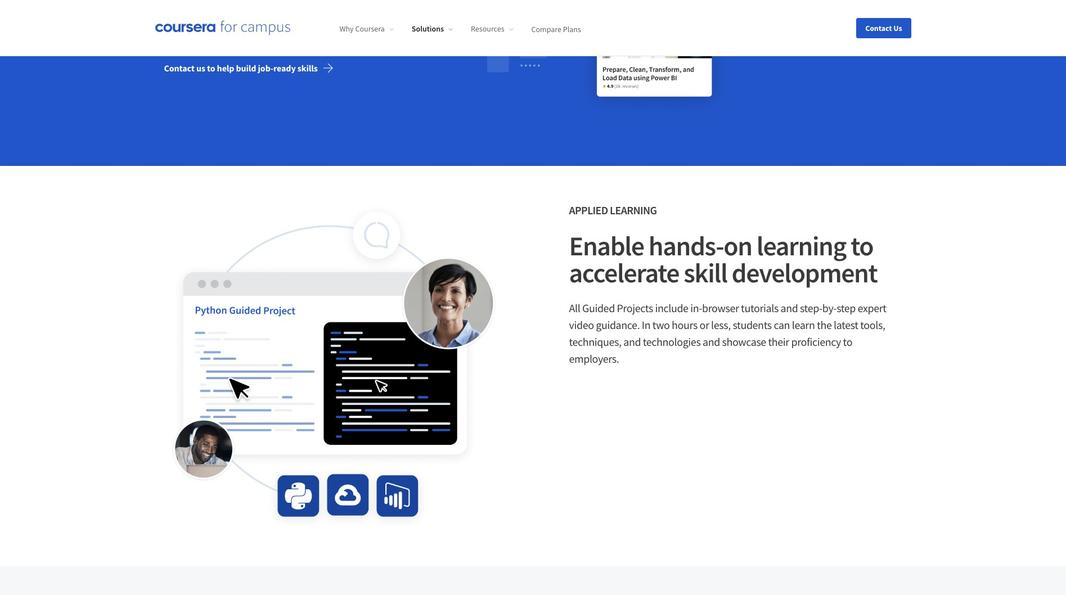 Task type: vqa. For each thing, say whether or not it's contained in the screenshot.
the bottommost 'will'
no



Task type: describe. For each thing, give the bounding box(es) containing it.
learn
[[793, 318, 816, 332]]

contact us
[[866, 23, 903, 33]]

ready
[[274, 63, 296, 74]]

why coursera link
[[340, 24, 394, 34]]

contact for contact us to help build job-ready skills
[[164, 63, 195, 74]]

step
[[837, 301, 856, 315]]

build
[[236, 63, 256, 74]]

0 vertical spatial to
[[207, 63, 215, 74]]

contact for contact us
[[866, 23, 893, 33]]

the
[[818, 318, 832, 332]]

guidance.
[[596, 318, 640, 332]]

guided projects: data & analytics image image
[[436, 0, 876, 121]]

in-
[[691, 301, 703, 315]]

development
[[732, 256, 878, 290]]

2 horizontal spatial and
[[781, 301, 799, 315]]

by-
[[823, 301, 837, 315]]

browser
[[703, 301, 740, 315]]

0 horizontal spatial and
[[624, 335, 641, 349]]

employers.
[[570, 352, 620, 366]]

solutions link
[[412, 24, 453, 34]]

job-
[[258, 63, 274, 74]]

accelerate
[[570, 256, 680, 290]]

all guided projects include in-browser tutorials and step-by-step expert video guidance. in two hours or less, students can learn the latest tools, techniques, and technologies and showcase their proficiency to employers.
[[570, 301, 887, 366]]

contact us to help build job-ready skills link
[[164, 55, 343, 82]]

plans
[[563, 24, 582, 34]]

tools,
[[861, 318, 886, 332]]

tutorials
[[742, 301, 779, 315]]

two
[[653, 318, 670, 332]]

showcase
[[723, 335, 767, 349]]

hours
[[672, 318, 698, 332]]

resources
[[471, 24, 505, 34]]

coursera
[[356, 24, 385, 34]]

guided
[[583, 301, 615, 315]]

contact us to help build job-ready skills
[[164, 63, 318, 74]]

us
[[196, 63, 205, 74]]



Task type: locate. For each thing, give the bounding box(es) containing it.
can
[[774, 318, 791, 332]]

enable hands-on learning to accelerate skill development
[[570, 229, 878, 290]]

1 horizontal spatial learning
[[757, 229, 847, 263]]

and down or
[[703, 335, 721, 349]]

help
[[217, 63, 234, 74]]

and down guidance.
[[624, 335, 641, 349]]

contact us button
[[857, 18, 912, 38]]

proficiency
[[792, 335, 842, 349]]

1 horizontal spatial contact
[[866, 23, 893, 33]]

include
[[656, 301, 689, 315]]

to
[[207, 63, 215, 74], [851, 229, 874, 263], [844, 335, 853, 349]]

learning
[[610, 203, 657, 217], [757, 229, 847, 263]]

contact left the us
[[866, 23, 893, 33]]

to inside all guided projects include in-browser tutorials and step-by-step expert video guidance. in two hours or less, students can learn the latest tools, techniques, and technologies and showcase their proficiency to employers.
[[844, 335, 853, 349]]

1 vertical spatial contact
[[164, 63, 195, 74]]

why
[[340, 24, 354, 34]]

1 vertical spatial to
[[851, 229, 874, 263]]

in
[[642, 318, 651, 332]]

step-
[[801, 301, 823, 315]]

coursera for campus image
[[155, 20, 290, 36]]

their
[[769, 335, 790, 349]]

technologies
[[643, 335, 701, 349]]

to inside enable hands-on learning to accelerate skill development
[[851, 229, 874, 263]]

0 vertical spatial learning
[[610, 203, 657, 217]]

0 horizontal spatial learning
[[610, 203, 657, 217]]

techniques,
[[570, 335, 622, 349]]

us
[[894, 23, 903, 33]]

projects
[[617, 301, 654, 315]]

and up can
[[781, 301, 799, 315]]

on
[[724, 229, 753, 263]]

expert
[[858, 301, 887, 315]]

students
[[733, 318, 772, 332]]

compare plans link
[[532, 24, 582, 34]]

1 horizontal spatial and
[[703, 335, 721, 349]]

contact inside button
[[866, 23, 893, 33]]

1 vertical spatial learning
[[757, 229, 847, 263]]

compare plans
[[532, 24, 582, 34]]

contact left us
[[164, 63, 195, 74]]

2 vertical spatial to
[[844, 335, 853, 349]]

illustration of coursera's guided projects image
[[164, 202, 497, 531]]

applied learning
[[570, 203, 657, 217]]

compare
[[532, 24, 562, 34]]

all
[[570, 301, 581, 315]]

why coursera
[[340, 24, 385, 34]]

learning inside enable hands-on learning to accelerate skill development
[[757, 229, 847, 263]]

0 horizontal spatial contact
[[164, 63, 195, 74]]

hands-
[[649, 229, 724, 263]]

less,
[[712, 318, 731, 332]]

enable
[[570, 229, 645, 263]]

contact
[[866, 23, 893, 33], [164, 63, 195, 74]]

skills
[[298, 63, 318, 74]]

and
[[781, 301, 799, 315], [624, 335, 641, 349], [703, 335, 721, 349]]

solutions
[[412, 24, 444, 34]]

latest
[[834, 318, 859, 332]]

0 vertical spatial contact
[[866, 23, 893, 33]]

applied
[[570, 203, 608, 217]]

or
[[700, 318, 710, 332]]

skill
[[684, 256, 728, 290]]

resources link
[[471, 24, 514, 34]]

video
[[570, 318, 594, 332]]



